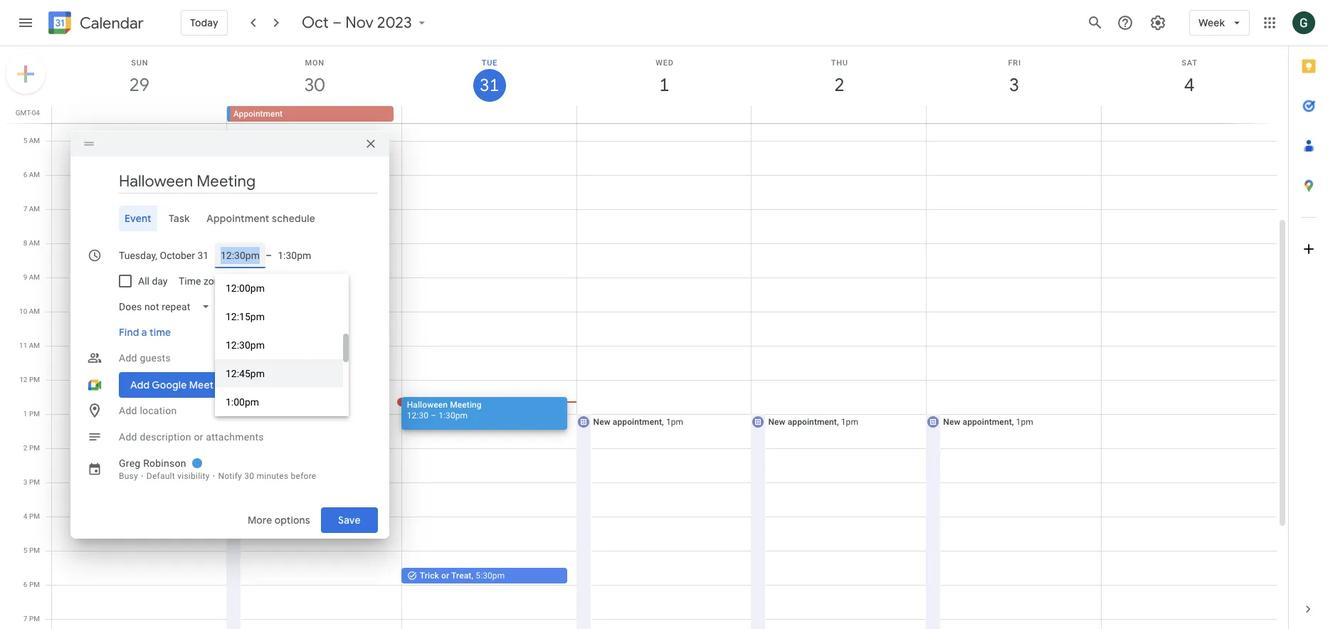 Task type: vqa. For each thing, say whether or not it's contained in the screenshot.
"Add"
yes



Task type: locate. For each thing, give the bounding box(es) containing it.
appointment row
[[46, 106, 1289, 123]]

mon
[[305, 58, 325, 68]]

5 down gmt-
[[23, 137, 27, 145]]

1 vertical spatial 6
[[23, 581, 27, 589]]

appointment up start time text box on the left top of the page
[[207, 212, 270, 225]]

11 am
[[19, 342, 40, 350]]

appointment button
[[230, 106, 394, 122]]

cell down the 3 link at right top
[[927, 106, 1102, 123]]

cell
[[52, 106, 227, 123], [402, 106, 577, 123], [577, 106, 752, 123], [927, 106, 1102, 123], [1102, 106, 1277, 123]]

3 new from the left
[[769, 417, 786, 427]]

7
[[23, 205, 27, 213], [23, 615, 27, 623]]

am down 6 am at the top
[[29, 205, 40, 213]]

– down 'halloween'
[[431, 411, 437, 421]]

7 pm from the top
[[29, 581, 40, 589]]

description
[[140, 431, 191, 443]]

treat
[[452, 571, 472, 581]]

0 vertical spatial appointment
[[233, 109, 283, 119]]

5 down 4 pm
[[23, 547, 27, 555]]

or right trick
[[442, 571, 450, 581]]

1 1pm from the left
[[316, 417, 334, 427]]

pm for 2 pm
[[29, 444, 40, 452]]

0 horizontal spatial or
[[194, 431, 203, 443]]

30
[[304, 73, 324, 97], [244, 471, 254, 481]]

busy
[[119, 471, 138, 481]]

4 up "5 pm"
[[23, 513, 27, 521]]

1 horizontal spatial or
[[442, 571, 450, 581]]

pm up 4 pm
[[29, 479, 40, 486]]

0 horizontal spatial 1
[[23, 410, 27, 418]]

pm down 6 pm on the left bottom of page
[[29, 615, 40, 623]]

1 horizontal spatial –
[[332, 13, 342, 33]]

1 vertical spatial 2
[[23, 444, 27, 452]]

add inside dropdown button
[[119, 352, 137, 364]]

0 horizontal spatial 4
[[23, 513, 27, 521]]

am right 8
[[29, 239, 40, 247]]

or
[[194, 431, 203, 443], [442, 571, 450, 581]]

0 vertical spatial 6
[[23, 171, 27, 179]]

sat 4
[[1182, 58, 1198, 97]]

halloween meeting 12:30 – 1:30pm
[[407, 400, 482, 421]]

11
[[19, 342, 27, 350]]

30 link
[[298, 69, 331, 102]]

nov
[[345, 13, 373, 33]]

1 am from the top
[[29, 137, 40, 145]]

5 am from the top
[[29, 273, 40, 281]]

am for 8 am
[[29, 239, 40, 247]]

5 pm
[[23, 547, 40, 555]]

7 pm
[[23, 615, 40, 623]]

4 link
[[1174, 69, 1206, 102]]

greg
[[119, 458, 141, 469]]

0 horizontal spatial tab list
[[82, 205, 378, 231]]

oct
[[302, 13, 329, 33]]

1 add from the top
[[119, 352, 137, 364]]

1 down 12 at the left of page
[[23, 410, 27, 418]]

12:30pm option
[[215, 331, 343, 359]]

pm up "5 pm"
[[29, 513, 40, 521]]

pm up 2 pm
[[29, 410, 40, 418]]

appointment up add title text field
[[233, 109, 283, 119]]

12:15pm option
[[215, 302, 343, 331]]

3 down fri
[[1009, 73, 1019, 97]]

4 pm from the top
[[29, 479, 40, 486]]

add guests
[[119, 352, 171, 364]]

add for add guests
[[119, 352, 137, 364]]

calendar heading
[[77, 13, 144, 33]]

31
[[479, 74, 499, 97]]

1 pm from the top
[[29, 376, 40, 384]]

appointment
[[233, 109, 283, 119], [207, 212, 270, 225]]

1pm
[[316, 417, 334, 427], [667, 417, 684, 427], [842, 417, 859, 427], [1017, 417, 1034, 427]]

1 horizontal spatial 4
[[1184, 73, 1194, 97]]

1:00pm option
[[215, 388, 343, 416]]

0 vertical spatial 1
[[659, 73, 669, 97]]

2 down 1 pm
[[23, 444, 27, 452]]

12:45pm option
[[215, 359, 343, 388]]

3 am from the top
[[29, 205, 40, 213]]

3
[[1009, 73, 1019, 97], [23, 479, 27, 486]]

mon 30
[[304, 58, 325, 97]]

2 6 from the top
[[23, 581, 27, 589]]

29
[[128, 73, 149, 97]]

1 vertical spatial 3
[[23, 479, 27, 486]]

pm down 4 pm
[[29, 547, 40, 555]]

appointment inside row
[[233, 109, 283, 119]]

7 for 7 pm
[[23, 615, 27, 623]]

event
[[125, 212, 152, 225]]

1:00pm
[[226, 396, 259, 408]]

5 pm from the top
[[29, 513, 40, 521]]

add
[[119, 352, 137, 364], [119, 405, 137, 416], [119, 431, 137, 443]]

1 7 from the top
[[23, 205, 27, 213]]

30 down mon
[[304, 73, 324, 97]]

1 horizontal spatial 30
[[304, 73, 324, 97]]

4
[[1184, 73, 1194, 97], [23, 513, 27, 521]]

4 am from the top
[[29, 239, 40, 247]]

guests
[[140, 352, 171, 364]]

– right oct
[[332, 13, 342, 33]]

1 horizontal spatial 1
[[659, 73, 669, 97]]

pm right 12 at the left of page
[[29, 376, 40, 384]]

3 new appointment , 1pm from the left
[[769, 417, 859, 427]]

appointment for appointment
[[233, 109, 283, 119]]

am down 5 am at top
[[29, 171, 40, 179]]

30 right notify
[[244, 471, 254, 481]]

task
[[169, 212, 190, 225]]

appointment schedule
[[207, 212, 316, 225]]

3 add from the top
[[119, 431, 137, 443]]

pm for 3 pm
[[29, 479, 40, 486]]

4 new appointment , 1pm from the left
[[944, 417, 1034, 427]]

– left end time text field
[[266, 250, 272, 261]]

2 vertical spatial add
[[119, 431, 137, 443]]

start time list box
[[215, 274, 349, 416]]

5 for 5 pm
[[23, 547, 27, 555]]

7 down 6 pm on the left bottom of page
[[23, 615, 27, 623]]

1 vertical spatial 30
[[244, 471, 254, 481]]

grid containing 29
[[0, 46, 1289, 630]]

1 vertical spatial 5
[[23, 547, 27, 555]]

12:00pm
[[226, 282, 265, 294]]

1 vertical spatial appointment
[[207, 212, 270, 225]]

6 down 5 am at top
[[23, 171, 27, 179]]

0 vertical spatial add
[[119, 352, 137, 364]]

8 pm from the top
[[29, 615, 40, 623]]

trick or treat , 5:30pm
[[420, 571, 505, 581]]

cell down 4 link
[[1102, 106, 1277, 123]]

3 link
[[999, 69, 1031, 102]]

4 appointment from the left
[[963, 417, 1013, 427]]

0 horizontal spatial 3
[[23, 479, 27, 486]]

1
[[659, 73, 669, 97], [23, 410, 27, 418]]

0 vertical spatial 4
[[1184, 73, 1194, 97]]

am down 04
[[29, 137, 40, 145]]

am for 6 am
[[29, 171, 40, 179]]

oct – nov 2023
[[302, 13, 412, 33]]

7 up 8
[[23, 205, 27, 213]]

grid
[[0, 46, 1289, 630]]

pm down 1 pm
[[29, 444, 40, 452]]

1 vertical spatial 7
[[23, 615, 27, 623]]

0 horizontal spatial 30
[[244, 471, 254, 481]]

1 appointment from the left
[[263, 417, 312, 427]]

7 am from the top
[[29, 342, 40, 350]]

2 inside thu 2
[[834, 73, 844, 97]]

0 vertical spatial 2
[[834, 73, 844, 97]]

main drawer image
[[17, 14, 34, 31]]

1 cell from the left
[[52, 106, 227, 123]]

week button
[[1190, 6, 1251, 40]]

1 horizontal spatial 3
[[1009, 73, 1019, 97]]

add up greg
[[119, 431, 137, 443]]

7 for 7 am
[[23, 205, 27, 213]]

0 vertical spatial 30
[[304, 73, 324, 97]]

0 vertical spatial or
[[194, 431, 203, 443]]

am right 9
[[29, 273, 40, 281]]

9
[[23, 273, 27, 281]]

0 vertical spatial –
[[332, 13, 342, 33]]

pm for 6 pm
[[29, 581, 40, 589]]

3 pm from the top
[[29, 444, 40, 452]]

tab list containing event
[[82, 205, 378, 231]]

2 am from the top
[[29, 171, 40, 179]]

new appointment , 1pm
[[243, 417, 334, 427], [594, 417, 684, 427], [769, 417, 859, 427], [944, 417, 1034, 427]]

30 inside mon 30
[[304, 73, 324, 97]]

1 horizontal spatial 2
[[834, 73, 844, 97]]

am for 10 am
[[29, 308, 40, 315]]

0 horizontal spatial 2
[[23, 444, 27, 452]]

1 5 from the top
[[23, 137, 27, 145]]

meeting
[[450, 400, 482, 410]]

1 vertical spatial add
[[119, 405, 137, 416]]

today button
[[181, 6, 228, 40]]

add left location
[[119, 405, 137, 416]]

3 cell from the left
[[577, 106, 752, 123]]

2 vertical spatial –
[[431, 411, 437, 421]]

4 new from the left
[[944, 417, 961, 427]]

am
[[29, 137, 40, 145], [29, 171, 40, 179], [29, 205, 40, 213], [29, 239, 40, 247], [29, 273, 40, 281], [29, 308, 40, 315], [29, 342, 40, 350]]

today
[[190, 16, 218, 29]]

time
[[150, 326, 171, 339]]

location
[[140, 405, 177, 416]]

1 pm
[[23, 410, 40, 418]]

10
[[19, 308, 27, 315]]

6 pm from the top
[[29, 547, 40, 555]]

cell down 31 link
[[402, 106, 577, 123]]

–
[[332, 13, 342, 33], [266, 250, 272, 261], [431, 411, 437, 421]]

1 inside wed 1
[[659, 73, 669, 97]]

add down find on the bottom of page
[[119, 352, 137, 364]]

None field
[[113, 294, 222, 319]]

robinson
[[143, 458, 186, 469]]

am right 11
[[29, 342, 40, 350]]

pm
[[29, 376, 40, 384], [29, 410, 40, 418], [29, 444, 40, 452], [29, 479, 40, 486], [29, 513, 40, 521], [29, 547, 40, 555], [29, 581, 40, 589], [29, 615, 40, 623]]

am right 10
[[29, 308, 40, 315]]

2 5 from the top
[[23, 547, 27, 555]]

2 down thu
[[834, 73, 844, 97]]

notify
[[218, 471, 242, 481]]

0 vertical spatial 3
[[1009, 73, 1019, 97]]

1 horizontal spatial tab list
[[1290, 46, 1329, 590]]

pm for 12 pm
[[29, 376, 40, 384]]

fri 3
[[1009, 58, 1022, 97]]

calendar
[[80, 13, 144, 33]]

appointment schedule button
[[201, 205, 322, 231]]

or right description
[[194, 431, 203, 443]]

3 up 4 pm
[[23, 479, 27, 486]]

1 vertical spatial 4
[[23, 513, 27, 521]]

event button
[[119, 205, 157, 231]]

6 up 7 pm
[[23, 581, 27, 589]]

tab list
[[1290, 46, 1329, 590], [82, 205, 378, 231]]

2 add from the top
[[119, 405, 137, 416]]

1 down the wed at top
[[659, 73, 669, 97]]

0 vertical spatial 5
[[23, 137, 27, 145]]

1:30pm
[[439, 411, 468, 421]]

2 horizontal spatial –
[[431, 411, 437, 421]]

default visibility
[[147, 471, 210, 481]]

1 vertical spatial –
[[266, 250, 272, 261]]

2
[[834, 73, 844, 97], [23, 444, 27, 452]]

12
[[19, 376, 27, 384]]

Start time text field
[[221, 247, 260, 264]]

pm up 7 pm
[[29, 581, 40, 589]]

6 am from the top
[[29, 308, 40, 315]]

4 down sat
[[1184, 73, 1194, 97]]

cell down 1 link
[[577, 106, 752, 123]]

all day
[[138, 275, 168, 287]]

1 vertical spatial 1
[[23, 410, 27, 418]]

8
[[23, 239, 27, 247]]

1 6 from the top
[[23, 171, 27, 179]]

thu 2
[[832, 58, 849, 97]]

31 link
[[473, 69, 506, 102]]

find a time
[[119, 326, 171, 339]]

pm for 1 pm
[[29, 410, 40, 418]]

cell down 29 link at the left top of page
[[52, 106, 227, 123]]

2 7 from the top
[[23, 615, 27, 623]]

new
[[243, 417, 261, 427], [594, 417, 611, 427], [769, 417, 786, 427], [944, 417, 961, 427]]

wed 1
[[656, 58, 674, 97]]

0 vertical spatial 7
[[23, 205, 27, 213]]

2 pm from the top
[[29, 410, 40, 418]]



Task type: describe. For each thing, give the bounding box(es) containing it.
minutes
[[257, 471, 289, 481]]

sun 29
[[128, 58, 149, 97]]

fri
[[1009, 58, 1022, 68]]

task button
[[163, 205, 195, 231]]

before
[[291, 471, 317, 481]]

time zone button
[[173, 268, 231, 294]]

5 am
[[23, 137, 40, 145]]

End time text field
[[278, 247, 312, 264]]

Add title text field
[[119, 171, 378, 192]]

1 new from the left
[[243, 417, 261, 427]]

4 1pm from the left
[[1017, 417, 1034, 427]]

wed
[[656, 58, 674, 68]]

week
[[1199, 16, 1226, 29]]

9 am
[[23, 273, 40, 281]]

3 inside 'fri 3'
[[1009, 73, 1019, 97]]

2 pm
[[23, 444, 40, 452]]

29 link
[[123, 69, 156, 102]]

2 1pm from the left
[[667, 417, 684, 427]]

12:15pm
[[226, 311, 265, 322]]

add description or attachments
[[119, 431, 264, 443]]

am for 9 am
[[29, 273, 40, 281]]

12:30pm
[[226, 339, 265, 351]]

5 for 5 am
[[23, 137, 27, 145]]

6 am
[[23, 171, 40, 179]]

2 link
[[824, 69, 856, 102]]

sat
[[1182, 58, 1198, 68]]

2 new appointment , 1pm from the left
[[594, 417, 684, 427]]

6 pm
[[23, 581, 40, 589]]

add for add description or attachments
[[119, 431, 137, 443]]

settings menu image
[[1150, 14, 1167, 31]]

1 vertical spatial or
[[442, 571, 450, 581]]

add guests button
[[113, 345, 378, 371]]

5:30pm
[[476, 571, 505, 581]]

10 am
[[19, 308, 40, 315]]

2 new from the left
[[594, 417, 611, 427]]

2 cell from the left
[[402, 106, 577, 123]]

am for 7 am
[[29, 205, 40, 213]]

gmt-04
[[16, 109, 40, 117]]

6 for 6 pm
[[23, 581, 27, 589]]

7 am
[[23, 205, 40, 213]]

to element
[[266, 250, 272, 261]]

1 link
[[648, 69, 681, 102]]

find
[[119, 326, 139, 339]]

am for 11 am
[[29, 342, 40, 350]]

notify 30 minutes before
[[218, 471, 317, 481]]

schedule
[[272, 212, 316, 225]]

– inside halloween meeting 12:30 – 1:30pm
[[431, 411, 437, 421]]

04
[[32, 109, 40, 117]]

8 am
[[23, 239, 40, 247]]

time
[[179, 275, 201, 287]]

trick
[[420, 571, 439, 581]]

6 for 6 am
[[23, 171, 27, 179]]

a
[[142, 326, 147, 339]]

3 appointment from the left
[[788, 417, 837, 427]]

am for 5 am
[[29, 137, 40, 145]]

tue
[[482, 58, 498, 68]]

12 pm
[[19, 376, 40, 384]]

calendar element
[[46, 9, 144, 40]]

pm for 5 pm
[[29, 547, 40, 555]]

pm for 4 pm
[[29, 513, 40, 521]]

Start date text field
[[119, 247, 209, 264]]

all
[[138, 275, 150, 287]]

4 inside the sat 4
[[1184, 73, 1194, 97]]

visibility
[[177, 471, 210, 481]]

0 horizontal spatial –
[[266, 250, 272, 261]]

default
[[147, 471, 175, 481]]

12:30
[[407, 411, 429, 421]]

day
[[152, 275, 168, 287]]

2 appointment from the left
[[613, 417, 662, 427]]

attachments
[[206, 431, 264, 443]]

gmt-
[[16, 109, 32, 117]]

30 for notify 30 minutes before
[[244, 471, 254, 481]]

30 for mon 30
[[304, 73, 324, 97]]

3 1pm from the left
[[842, 417, 859, 427]]

add for add location
[[119, 405, 137, 416]]

tue 31
[[479, 58, 499, 97]]

time zone
[[179, 275, 225, 287]]

4 pm
[[23, 513, 40, 521]]

12:00pm option
[[215, 274, 343, 302]]

4 cell from the left
[[927, 106, 1102, 123]]

thu
[[832, 58, 849, 68]]

3 pm
[[23, 479, 40, 486]]

greg robinson
[[119, 458, 186, 469]]

oct – nov 2023 button
[[296, 13, 435, 33]]

find a time button
[[113, 319, 177, 345]]

halloween
[[407, 400, 448, 410]]

pm for 7 pm
[[29, 615, 40, 623]]

1 new appointment , 1pm from the left
[[243, 417, 334, 427]]

sun
[[131, 58, 148, 68]]

zone
[[204, 275, 225, 287]]

appointment for appointment schedule
[[207, 212, 270, 225]]

5 cell from the left
[[1102, 106, 1277, 123]]



